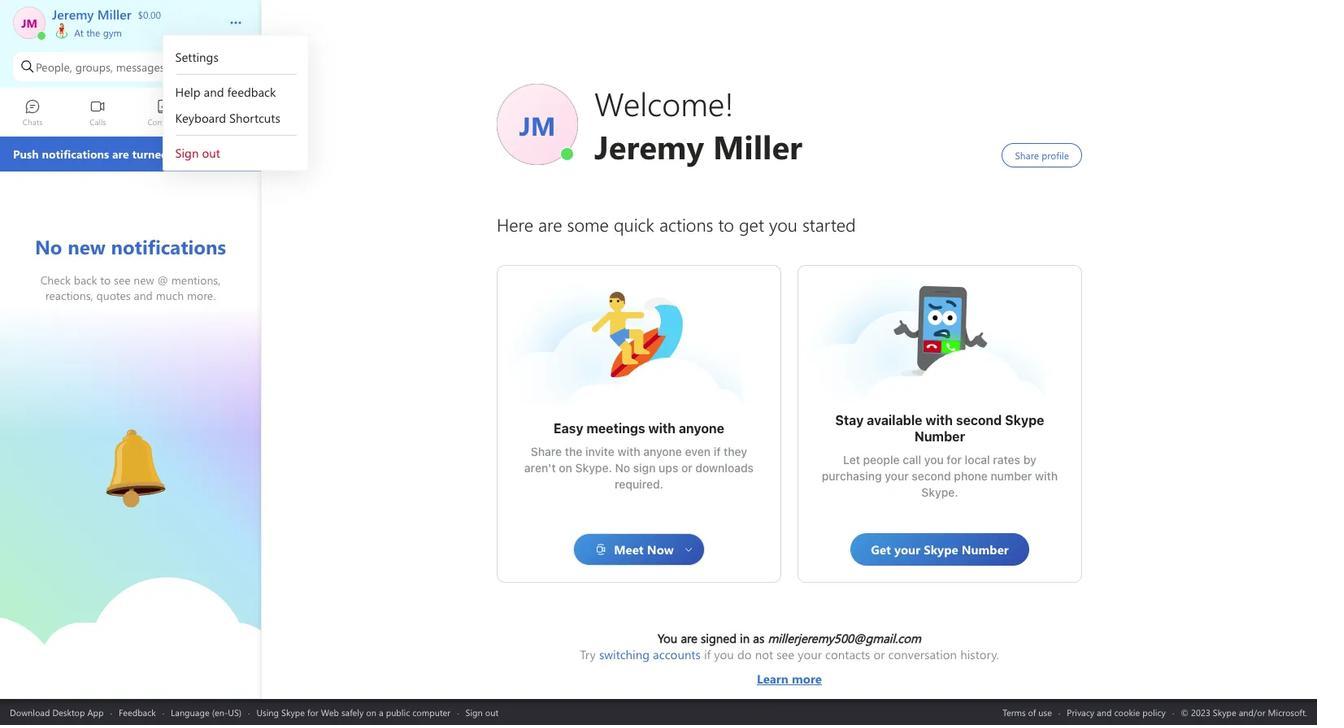 Task type: locate. For each thing, give the bounding box(es) containing it.
skype right using
[[281, 706, 305, 718]]

skype
[[1005, 413, 1045, 428], [281, 706, 305, 718]]

skype. down the phone
[[922, 485, 959, 499]]

number
[[991, 469, 1032, 483]]

not
[[755, 647, 773, 663]]

you are signed in as
[[658, 630, 768, 647]]

1 horizontal spatial or
[[874, 647, 885, 663]]

you right call
[[924, 453, 944, 467]]

by
[[1024, 453, 1037, 467]]

1 horizontal spatial the
[[565, 445, 583, 459]]

as
[[753, 630, 765, 647]]

skype up by
[[1005, 413, 1045, 428]]

on left a
[[366, 706, 377, 718]]

skype inside stay available with second skype number
[[1005, 413, 1045, 428]]

or right "ups"
[[682, 461, 693, 475]]

easy meetings with anyone
[[554, 421, 725, 436]]

1 vertical spatial you
[[714, 647, 734, 663]]

for left web
[[307, 706, 319, 718]]

1 vertical spatial skype.
[[922, 485, 959, 499]]

anyone
[[679, 421, 725, 436], [643, 445, 682, 459]]

1 vertical spatial for
[[307, 706, 319, 718]]

if inside 'try switching accounts if you do not see your contacts or conversation history. learn more'
[[704, 647, 711, 663]]

0 horizontal spatial skype.
[[575, 461, 612, 475]]

for
[[947, 453, 962, 467], [307, 706, 319, 718]]

for left local
[[947, 453, 962, 467]]

the for gym
[[86, 26, 100, 39]]

history.
[[961, 647, 999, 663]]

with up no
[[618, 445, 640, 459]]

if
[[714, 445, 721, 459], [704, 647, 711, 663]]

using skype for web safely on a public computer link
[[257, 706, 451, 718]]

with inside share the invite with anyone even if they aren't on skype. no sign ups or downloads required.
[[618, 445, 640, 459]]

1 vertical spatial second
[[912, 469, 951, 483]]

download desktop app
[[10, 706, 104, 718]]

gym
[[103, 26, 122, 39]]

1 vertical spatial if
[[704, 647, 711, 663]]

0 vertical spatial skype
[[1005, 413, 1045, 428]]

switching accounts link
[[599, 647, 701, 663]]

privacy and cookie policy link
[[1067, 706, 1166, 718]]

you
[[658, 630, 678, 647]]

skype. down the invite
[[575, 461, 612, 475]]

the inside button
[[86, 26, 100, 39]]

even
[[685, 445, 711, 459]]

a
[[379, 706, 384, 718]]

ups
[[659, 461, 679, 475]]

0 horizontal spatial if
[[704, 647, 711, 663]]

1 vertical spatial the
[[565, 445, 583, 459]]

anyone up "ups"
[[643, 445, 682, 459]]

0 horizontal spatial or
[[682, 461, 693, 475]]

terms of use
[[1003, 706, 1052, 718]]

if up downloads
[[714, 445, 721, 459]]

messages,
[[116, 59, 167, 74]]

0 vertical spatial your
[[885, 469, 909, 483]]

1 vertical spatial anyone
[[643, 445, 682, 459]]

0 vertical spatial second
[[956, 413, 1002, 428]]

0 horizontal spatial second
[[912, 469, 951, 483]]

1 horizontal spatial you
[[924, 453, 944, 467]]

skype.
[[575, 461, 612, 475], [922, 485, 959, 499]]

1 horizontal spatial skype.
[[922, 485, 959, 499]]

use
[[1039, 706, 1052, 718]]

0 horizontal spatial on
[[366, 706, 377, 718]]

1 horizontal spatial for
[[947, 453, 962, 467]]

or inside share the invite with anyone even if they aren't on skype. no sign ups or downloads required.
[[682, 461, 693, 475]]

at the gym
[[72, 26, 122, 39]]

out
[[485, 706, 499, 718]]

1 horizontal spatial if
[[714, 445, 721, 459]]

the right at
[[86, 26, 100, 39]]

desktop
[[52, 706, 85, 718]]

1 horizontal spatial second
[[956, 413, 1002, 428]]

1 vertical spatial or
[[874, 647, 885, 663]]

1 vertical spatial skype
[[281, 706, 305, 718]]

signed
[[701, 630, 737, 647]]

share the invite with anyone even if they aren't on skype. no sign ups or downloads required.
[[524, 445, 757, 491]]

second up local
[[956, 413, 1002, 428]]

the inside share the invite with anyone even if they aren't on skype. no sign ups or downloads required.
[[565, 445, 583, 459]]

0 horizontal spatial skype
[[281, 706, 305, 718]]

1 vertical spatial on
[[366, 706, 377, 718]]

0 horizontal spatial your
[[798, 647, 822, 663]]

learn
[[757, 671, 789, 687]]

your inside let people call you for local rates by purchasing your second phone number with skype.
[[885, 469, 909, 483]]

second down call
[[912, 469, 951, 483]]

second
[[956, 413, 1002, 428], [912, 469, 951, 483]]

0 vertical spatial skype.
[[575, 461, 612, 475]]

computer
[[412, 706, 451, 718]]

you
[[924, 453, 944, 467], [714, 647, 734, 663]]

or inside 'try switching accounts if you do not see your contacts or conversation history. learn more'
[[874, 647, 885, 663]]

your down call
[[885, 469, 909, 483]]

0 horizontal spatial the
[[86, 26, 100, 39]]

on down share
[[559, 461, 572, 475]]

0 horizontal spatial you
[[714, 647, 734, 663]]

download desktop app link
[[10, 706, 104, 718]]

0 vertical spatial on
[[559, 461, 572, 475]]

number
[[915, 429, 965, 444]]

with down by
[[1035, 469, 1058, 483]]

your right see
[[798, 647, 822, 663]]

the
[[86, 26, 100, 39], [565, 445, 583, 459]]

0 vertical spatial the
[[86, 26, 100, 39]]

0 vertical spatial for
[[947, 453, 962, 467]]

you left do
[[714, 647, 734, 663]]

policy
[[1143, 706, 1166, 718]]

1 horizontal spatial on
[[559, 461, 572, 475]]

people, groups, messages, web button
[[13, 52, 216, 81]]

conversation
[[889, 647, 957, 663]]

safely
[[341, 706, 364, 718]]

with inside stay available with second skype number
[[926, 413, 953, 428]]

feedback
[[119, 706, 156, 718]]

1 vertical spatial your
[[798, 647, 822, 663]]

menu
[[164, 75, 309, 135]]

on
[[559, 461, 572, 475], [366, 706, 377, 718]]

if right are
[[704, 647, 711, 663]]

1 horizontal spatial your
[[885, 469, 909, 483]]

public
[[386, 706, 410, 718]]

with up "number"
[[926, 413, 953, 428]]

whosthis
[[891, 282, 942, 299]]

bell
[[82, 422, 102, 440]]

anyone up "even"
[[679, 421, 725, 436]]

0 vertical spatial or
[[682, 461, 693, 475]]

0 vertical spatial if
[[714, 445, 721, 459]]

tab list
[[0, 92, 261, 137]]

0 vertical spatial you
[[924, 453, 944, 467]]

the down easy
[[565, 445, 583, 459]]

try
[[580, 647, 596, 663]]

see
[[777, 647, 795, 663]]

anyone inside share the invite with anyone even if they aren't on skype. no sign ups or downloads required.
[[643, 445, 682, 459]]

1 horizontal spatial skype
[[1005, 413, 1045, 428]]

or right contacts
[[874, 647, 885, 663]]

your
[[885, 469, 909, 483], [798, 647, 822, 663]]



Task type: describe. For each thing, give the bounding box(es) containing it.
privacy
[[1067, 706, 1095, 718]]

downloads
[[696, 461, 754, 475]]

let
[[843, 453, 860, 467]]

terms
[[1003, 706, 1026, 718]]

with inside let people call you for local rates by purchasing your second phone number with skype.
[[1035, 469, 1058, 483]]

0 vertical spatial anyone
[[679, 421, 725, 436]]

call
[[903, 453, 921, 467]]

terms of use link
[[1003, 706, 1052, 718]]

sign out
[[466, 706, 499, 718]]

aren't
[[524, 461, 556, 475]]

of
[[1028, 706, 1036, 718]]

switching
[[599, 647, 650, 663]]

and
[[1097, 706, 1112, 718]]

meetings
[[587, 421, 645, 436]]

sign
[[466, 706, 483, 718]]

for inside let people call you for local rates by purchasing your second phone number with skype.
[[947, 453, 962, 467]]

second inside stay available with second skype number
[[956, 413, 1002, 428]]

if inside share the invite with anyone even if they aren't on skype. no sign ups or downloads required.
[[714, 445, 721, 459]]

people, groups, messages, web
[[36, 59, 191, 74]]

more
[[792, 671, 822, 687]]

do
[[738, 647, 752, 663]]

local
[[965, 453, 990, 467]]

people
[[863, 453, 900, 467]]

phone
[[954, 469, 988, 483]]

with up "ups"
[[648, 421, 676, 436]]

invite
[[586, 445, 615, 459]]

web
[[321, 706, 339, 718]]

try switching accounts if you do not see your contacts or conversation history. learn more
[[580, 647, 999, 687]]

0 horizontal spatial for
[[307, 706, 319, 718]]

language (en-us) link
[[171, 706, 242, 718]]

using
[[257, 706, 279, 718]]

in
[[740, 630, 750, 647]]

you inside let people call you for local rates by purchasing your second phone number with skype.
[[924, 453, 944, 467]]

no
[[615, 461, 630, 475]]

sign
[[633, 461, 656, 475]]

your inside 'try switching accounts if you do not see your contacts or conversation history. learn more'
[[798, 647, 822, 663]]

at the gym button
[[52, 23, 213, 39]]

at
[[74, 26, 84, 39]]

people,
[[36, 59, 72, 74]]

language
[[171, 706, 210, 718]]

learn more link
[[580, 663, 999, 687]]

stay available with second skype number
[[836, 413, 1048, 444]]

share
[[531, 445, 562, 459]]

required.
[[615, 477, 664, 491]]

us)
[[228, 706, 242, 718]]

are
[[681, 630, 698, 647]]

the for invite
[[565, 445, 583, 459]]

groups,
[[75, 59, 113, 74]]

sign out link
[[466, 706, 499, 718]]

contacts
[[826, 647, 870, 663]]

skype. inside let people call you for local rates by purchasing your second phone number with skype.
[[922, 485, 959, 499]]

using skype for web safely on a public computer
[[257, 706, 451, 718]]

(en-
[[212, 706, 228, 718]]

purchasing
[[822, 469, 882, 483]]

app
[[87, 706, 104, 718]]

privacy and cookie policy
[[1067, 706, 1166, 718]]

download
[[10, 706, 50, 718]]

rates
[[993, 453, 1021, 467]]

on inside share the invite with anyone even if they aren't on skype. no sign ups or downloads required.
[[559, 461, 572, 475]]

easy
[[554, 421, 584, 436]]

mansurfer
[[590, 290, 649, 307]]

cookie
[[1114, 706, 1140, 718]]

second inside let people call you for local rates by purchasing your second phone number with skype.
[[912, 469, 951, 483]]

let people call you for local rates by purchasing your second phone number with skype.
[[822, 453, 1061, 499]]

you inside 'try switching accounts if you do not see your contacts or conversation history. learn more'
[[714, 647, 734, 663]]

web
[[170, 59, 191, 74]]

available
[[867, 413, 923, 428]]

stay
[[836, 413, 864, 428]]

skype. inside share the invite with anyone even if they aren't on skype. no sign ups or downloads required.
[[575, 461, 612, 475]]

accounts
[[653, 647, 701, 663]]

feedback link
[[119, 706, 156, 718]]

they
[[724, 445, 747, 459]]

language (en-us)
[[171, 706, 242, 718]]



Task type: vqa. For each thing, say whether or not it's contained in the screenshot.
type to the left
no



